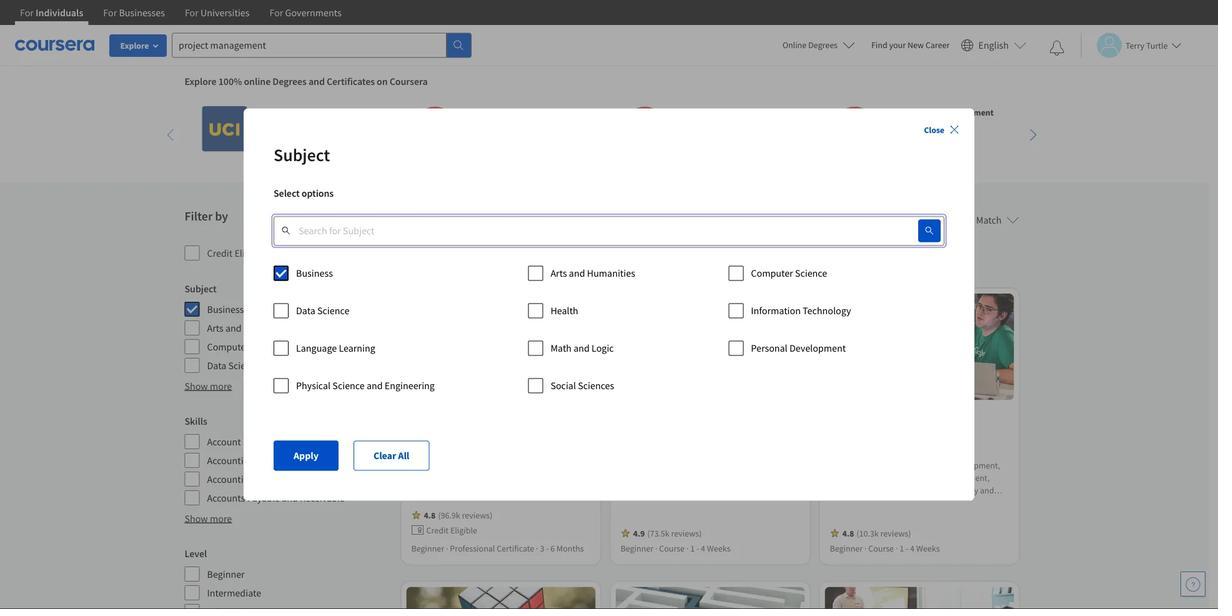 Task type: locate. For each thing, give the bounding box(es) containing it.
skills right all
[[411, 460, 432, 471]]

project management, strategy and operations, business communication, change management, organizational development, communication, culture, emotional intelligence, influencing, leadership and management, people management, planning
[[621, 460, 800, 533]]

learning
[[339, 342, 375, 355]]

google image left (de)
[[832, 106, 877, 151]]

data
[[296, 305, 315, 317], [207, 359, 226, 372]]

1 course from the left
[[659, 543, 685, 554]]

1 horizontal spatial reviews)
[[671, 528, 702, 539]]

google image left (pt)
[[622, 106, 667, 151]]

credit eligible
[[207, 247, 265, 259], [426, 524, 477, 536]]

humanities
[[587, 267, 635, 280], [244, 322, 292, 334]]

0 horizontal spatial reviews)
[[462, 509, 493, 521]]

2 horizontal spatial reviews)
[[881, 528, 911, 539]]

2 more from the top
[[210, 512, 232, 525]]

0 vertical spatial show more
[[185, 380, 232, 392]]

credit down (96.9k
[[426, 524, 449, 536]]

1 vertical spatial data science
[[207, 359, 260, 372]]

1 horizontal spatial humanities
[[587, 267, 635, 280]]

1 show more from the top
[[185, 380, 232, 392]]

culture,
[[737, 497, 766, 508]]

accounting up accounts
[[207, 473, 254, 485]]

4.8 for 4.8 (10.3k reviews)
[[843, 528, 854, 539]]

0 vertical spatial show more button
[[185, 379, 232, 394]]

1 horizontal spatial data science
[[296, 305, 350, 317]]

1 weeks from the left
[[707, 543, 731, 554]]

0 horizontal spatial data science
[[207, 359, 260, 372]]

0 horizontal spatial computer science
[[207, 341, 283, 353]]

subject dialog
[[244, 108, 975, 501]]

0 horizontal spatial business
[[207, 303, 244, 316]]

-
[[546, 543, 549, 554], [697, 543, 699, 554], [906, 543, 909, 554]]

- for 4.8 (10.3k reviews)
[[906, 543, 909, 554]]

google image down coursera
[[412, 106, 457, 151]]

skills for skills
[[185, 415, 207, 427]]

· down the (10.3k
[[865, 543, 867, 554]]

humanities inside select subject options element
[[587, 267, 635, 280]]

google image for google project management:
[[412, 106, 457, 151]]

4 for from the left
[[270, 6, 283, 19]]

for for businesses
[[103, 6, 117, 19]]

communication, up organizational
[[715, 472, 776, 483]]

arts
[[551, 267, 567, 280], [207, 322, 223, 334]]

show for accounts
[[185, 512, 208, 525]]

0 horizontal spatial skills
[[185, 415, 207, 427]]

banner navigation
[[10, 0, 352, 34]]

beginner
[[411, 543, 444, 554], [621, 543, 654, 554], [830, 543, 863, 554], [207, 568, 245, 580]]

google project management: link
[[400, 94, 599, 164], [411, 434, 591, 449]]

1 - from the left
[[546, 543, 549, 554]]

skills
[[185, 415, 207, 427], [411, 460, 432, 471]]

science
[[795, 267, 827, 280], [317, 305, 350, 317], [251, 341, 283, 353], [228, 359, 260, 372], [333, 380, 365, 392]]

1 vertical spatial arts
[[207, 322, 223, 334]]

- down 4.8 (10.3k reviews)
[[906, 543, 909, 554]]

- for 4.9 (73.5k reviews)
[[697, 543, 699, 554]]

1 horizontal spatial arts and humanities
[[551, 267, 635, 280]]

0 vertical spatial skills
[[185, 415, 207, 427]]

- down people
[[697, 543, 699, 554]]

select
[[274, 187, 300, 200]]

0 vertical spatial computer
[[751, 267, 793, 280]]

project inside the google project management (de)
[[915, 107, 943, 118]]

1 vertical spatial more
[[210, 512, 232, 525]]

skills up the account
[[185, 415, 207, 427]]

engineering
[[385, 380, 435, 392]]

2 - from the left
[[697, 543, 699, 554]]

arts and humanities
[[551, 267, 635, 280], [207, 322, 292, 334]]

1 horizontal spatial computer science
[[751, 267, 827, 280]]

management inside the google project management (de)
[[944, 107, 994, 118]]

0 horizontal spatial beginner · course · 1 - 4 weeks
[[621, 543, 731, 554]]

0 horizontal spatial credit
[[207, 247, 233, 259]]

beginner down the (10.3k
[[830, 543, 863, 554]]

business
[[296, 267, 333, 280], [207, 303, 244, 316], [681, 472, 713, 483]]

2 4 from the left
[[910, 543, 915, 554]]

0 vertical spatial credit eligible
[[207, 247, 265, 259]]

2 1 from the left
[[900, 543, 904, 554]]

accounting down the account
[[207, 454, 254, 467]]

logic
[[592, 342, 614, 355]]

1 vertical spatial 4.8
[[843, 528, 854, 539]]

· left 3
[[536, 543, 538, 554]]

beginner · course · 1 - 4 weeks down 4.9 (73.5k reviews)
[[621, 543, 731, 554]]

business inside select subject options element
[[296, 267, 333, 280]]

show up the "level"
[[185, 512, 208, 525]]

1 vertical spatial credit
[[426, 524, 449, 536]]

skills for skills you'll gain
[[411, 460, 432, 471]]

3 google image from the left
[[832, 106, 877, 151]]

strategy
[[765, 460, 796, 471]]

2 google image from the left
[[622, 106, 667, 151]]

more up the account
[[210, 380, 232, 392]]

data science inside subject group
[[207, 359, 260, 372]]

3 - from the left
[[906, 543, 909, 554]]

2 show more button from the top
[[185, 511, 232, 526]]

1 show more button from the top
[[185, 379, 232, 394]]

arts inside subject group
[[207, 322, 223, 334]]

google inside google project management (pt)
[[677, 107, 704, 118]]

1 vertical spatial google project management:
[[411, 435, 534, 448]]

communication,
[[715, 472, 776, 483], [674, 497, 735, 508]]

3 for from the left
[[185, 6, 199, 19]]

communication, up people
[[674, 497, 735, 508]]

emotional
[[621, 509, 658, 521]]

data science
[[296, 305, 350, 317], [207, 359, 260, 372]]

career
[[926, 39, 950, 51]]

google inside the google project management (de)
[[887, 107, 914, 118]]

0 horizontal spatial subject
[[185, 282, 217, 295]]

0 horizontal spatial by
[[215, 208, 228, 224]]

leadership
[[752, 509, 792, 521]]

6 · from the left
[[896, 543, 898, 554]]

1,000
[[396, 208, 437, 230]]

data inside select subject options element
[[296, 305, 315, 317]]

1 vertical spatial computer
[[207, 341, 249, 353]]

1 vertical spatial show
[[185, 512, 208, 525]]

0 horizontal spatial data
[[207, 359, 226, 372]]

1 vertical spatial skills
[[411, 460, 432, 471]]

reviews)
[[462, 509, 493, 521], [671, 528, 702, 539], [881, 528, 911, 539]]

1 horizontal spatial by
[[941, 214, 952, 226]]

beginner up intermediate on the left
[[207, 568, 245, 580]]

4.8 left (96.9k
[[424, 509, 436, 521]]

1 horizontal spatial beginner · course · 1 - 4 weeks
[[830, 543, 940, 554]]

2 horizontal spatial google image
[[832, 106, 877, 151]]

by
[[215, 208, 228, 224], [941, 214, 952, 226]]

course down 4.8 (10.3k reviews)
[[869, 543, 894, 554]]

explore
[[185, 75, 217, 87]]

1 vertical spatial subject
[[185, 282, 217, 295]]

weeks
[[707, 543, 731, 554], [916, 543, 940, 554]]

0 horizontal spatial course
[[659, 543, 685, 554]]

show notifications image
[[1050, 41, 1065, 56]]

more down accounts
[[210, 512, 232, 525]]

1 vertical spatial arts and humanities
[[207, 322, 292, 334]]

weeks for (10.3k reviews)
[[916, 543, 940, 554]]

0 vertical spatial business
[[296, 267, 333, 280]]

find your new career
[[872, 39, 950, 51]]

1 for from the left
[[20, 6, 34, 19]]

level
[[185, 547, 207, 560]]

1 horizontal spatial weeks
[[916, 543, 940, 554]]

4.8 for 4.8 (96.9k reviews)
[[424, 509, 436, 521]]

1 1 from the left
[[690, 543, 695, 554]]

computer science inside select subject options element
[[751, 267, 827, 280]]

all
[[398, 450, 409, 462]]

0 vertical spatial arts and humanities
[[551, 267, 635, 280]]

project inside project management, strategy and operations, business communication, change management, organizational development, communication, culture, emotional intelligence, influencing, leadership and management, people management, planning
[[686, 460, 712, 471]]

by for sort
[[941, 214, 952, 226]]

more
[[210, 380, 232, 392], [210, 512, 232, 525]]

show for data
[[185, 380, 208, 392]]

management inside google project management (pt)
[[734, 107, 784, 118]]

1 show from the top
[[185, 380, 208, 392]]

1 vertical spatial show more
[[185, 512, 232, 525]]

1 beginner · course · 1 - 4 weeks from the left
[[621, 543, 731, 554]]

for left governments
[[270, 6, 283, 19]]

1 horizontal spatial data
[[296, 305, 315, 317]]

0 vertical spatial more
[[210, 380, 232, 392]]

beginner · course · 1 - 4 weeks for (73.5k
[[621, 543, 731, 554]]

show up the account
[[185, 380, 208, 392]]

0 vertical spatial accounting
[[207, 454, 254, 467]]

for left businesses
[[103, 6, 117, 19]]

4 down 4.8 (10.3k reviews)
[[910, 543, 915, 554]]

1
[[690, 543, 695, 554], [900, 543, 904, 554]]

0 horizontal spatial -
[[546, 543, 549, 554]]

1 vertical spatial show more button
[[185, 511, 232, 526]]

1 vertical spatial data
[[207, 359, 226, 372]]

find
[[872, 39, 888, 51]]

4.9 (73.5k reviews)
[[633, 528, 702, 539]]

1 horizontal spatial skills
[[411, 460, 432, 471]]

0 horizontal spatial 4.8
[[424, 509, 436, 521]]

1 horizontal spatial credit
[[426, 524, 449, 536]]

(de)
[[887, 119, 903, 131]]

(pt)
[[677, 119, 693, 131]]

reviews) right the (10.3k
[[881, 528, 911, 539]]

reviews) down intelligence,
[[671, 528, 702, 539]]

1 horizontal spatial google image
[[622, 106, 667, 151]]

governments
[[285, 6, 342, 19]]

0 vertical spatial 4.8
[[424, 509, 436, 521]]

4 down people
[[701, 543, 705, 554]]

reviews) right (96.9k
[[462, 509, 493, 521]]

None search field
[[172, 33, 472, 58]]

coursera
[[390, 75, 428, 87]]

gain
[[456, 460, 472, 471]]

management inside skills 'group'
[[243, 435, 298, 448]]

4.8 left the (10.3k
[[843, 528, 854, 539]]

1 4 from the left
[[701, 543, 705, 554]]

subject
[[274, 144, 330, 166], [185, 282, 217, 295]]

online
[[244, 75, 271, 87]]

1 vertical spatial business
[[207, 303, 244, 316]]

select options
[[274, 187, 334, 200]]

1 vertical spatial accounting
[[207, 473, 254, 485]]

1 horizontal spatial 4
[[910, 543, 915, 554]]

reviews) for (96.9k reviews)
[[462, 509, 493, 521]]

3 · from the left
[[655, 543, 658, 554]]

- left 6
[[546, 543, 549, 554]]

· down people
[[687, 543, 689, 554]]

google image
[[412, 106, 457, 151], [622, 106, 667, 151], [832, 106, 877, 151]]

sort
[[921, 214, 939, 226]]

show more button for accounts
[[185, 511, 232, 526]]

course
[[659, 543, 685, 554], [869, 543, 894, 554]]

0 vertical spatial management:
[[524, 107, 577, 118]]

management for google project management (pt)
[[734, 107, 784, 118]]

beginner down "4.9"
[[621, 543, 654, 554]]

0 horizontal spatial 4
[[701, 543, 705, 554]]

clear
[[374, 450, 396, 462]]

show more up the account
[[185, 380, 232, 392]]

2 show more from the top
[[185, 512, 232, 525]]

management:
[[524, 107, 577, 118], [475, 435, 534, 448]]

1 horizontal spatial subject
[[274, 144, 330, 166]]

2 · from the left
[[536, 543, 538, 554]]

beginner inside level group
[[207, 568, 245, 580]]

sciences
[[578, 380, 614, 392]]

0 vertical spatial humanities
[[587, 267, 635, 280]]

clear all button
[[354, 441, 429, 471]]

search image
[[925, 226, 935, 236]]

0 vertical spatial computer science
[[751, 267, 827, 280]]

0 horizontal spatial weeks
[[707, 543, 731, 554]]

beginner · course · 1 - 4 weeks down 4.8 (10.3k reviews)
[[830, 543, 940, 554]]

1 down people
[[690, 543, 695, 554]]

1 down 4.8 (10.3k reviews)
[[900, 543, 904, 554]]

0 vertical spatial eligible
[[235, 247, 265, 259]]

2 for from the left
[[103, 6, 117, 19]]

0 vertical spatial show
[[185, 380, 208, 392]]

1 horizontal spatial 1
[[900, 543, 904, 554]]

more for data
[[210, 380, 232, 392]]

0 horizontal spatial computer
[[207, 341, 249, 353]]

4.9
[[633, 528, 645, 539]]

0 horizontal spatial arts and humanities
[[207, 322, 292, 334]]

by right sort at the right top
[[941, 214, 952, 226]]

0 vertical spatial subject
[[274, 144, 330, 166]]

uci project management link
[[190, 94, 390, 164]]

google
[[467, 107, 494, 118], [677, 107, 704, 118], [887, 107, 914, 118], [411, 435, 441, 448]]

skills group
[[185, 414, 389, 506]]

by right filter
[[215, 208, 228, 224]]

show more button up the account
[[185, 379, 232, 394]]

1 more from the top
[[210, 380, 232, 392]]

1 vertical spatial computer science
[[207, 341, 283, 353]]

arts inside select subject options element
[[551, 267, 567, 280]]

2 beginner · course · 1 - 4 weeks from the left
[[830, 543, 940, 554]]

1 horizontal spatial arts
[[551, 267, 567, 280]]

1 horizontal spatial business
[[296, 267, 333, 280]]

management, up organizational
[[713, 460, 764, 471]]

for
[[20, 6, 34, 19], [103, 6, 117, 19], [185, 6, 199, 19], [270, 6, 283, 19]]

1 horizontal spatial eligible
[[450, 524, 477, 536]]

4.8
[[424, 509, 436, 521], [843, 528, 854, 539]]

computer
[[751, 267, 793, 280], [207, 341, 249, 353]]

0 vertical spatial data science
[[296, 305, 350, 317]]

health
[[551, 305, 578, 317]]

2 course from the left
[[869, 543, 894, 554]]

1 horizontal spatial 4.8
[[843, 528, 854, 539]]

2 horizontal spatial business
[[681, 472, 713, 483]]

0 horizontal spatial humanities
[[244, 322, 292, 334]]

show more down accounts
[[185, 512, 232, 525]]

google project management (de)
[[887, 107, 994, 131]]

0 horizontal spatial google image
[[412, 106, 457, 151]]

accounts
[[207, 492, 245, 504]]

1 google image from the left
[[412, 106, 457, 151]]

uci
[[257, 107, 270, 118]]

0 vertical spatial arts
[[551, 267, 567, 280]]

clear all
[[374, 450, 409, 462]]

1 horizontal spatial course
[[869, 543, 894, 554]]

skills inside 'group'
[[185, 415, 207, 427]]

operations,
[[637, 472, 679, 483]]

credit down filter by
[[207, 247, 233, 259]]

course down 4.9 (73.5k reviews)
[[659, 543, 685, 554]]

accounting
[[207, 454, 254, 467], [207, 473, 254, 485]]

influencing,
[[707, 509, 750, 521]]

management for uci project management
[[301, 107, 351, 118]]

show more
[[185, 380, 232, 392], [185, 512, 232, 525]]

project
[[272, 107, 299, 118], [495, 107, 523, 118], [705, 107, 733, 118], [915, 107, 943, 118], [443, 435, 474, 448], [686, 460, 712, 471]]

1 accounting from the top
[[207, 454, 254, 467]]

0 vertical spatial data
[[296, 305, 315, 317]]

development
[[790, 342, 846, 355]]

for left universities
[[185, 6, 199, 19]]

2 horizontal spatial -
[[906, 543, 909, 554]]

2 weeks from the left
[[916, 543, 940, 554]]

2 vertical spatial business
[[681, 472, 713, 483]]

management, down influencing,
[[715, 522, 766, 533]]

for left individuals at the top left of the page
[[20, 6, 34, 19]]

level group
[[185, 546, 389, 609]]

management,
[[713, 460, 764, 471], [650, 484, 700, 496], [637, 522, 687, 533], [715, 522, 766, 533]]

1 horizontal spatial computer
[[751, 267, 793, 280]]

· down "(73.5k"
[[655, 543, 658, 554]]

help center image
[[1186, 577, 1201, 592]]

show more button for data
[[185, 379, 232, 394]]

0 horizontal spatial arts
[[207, 322, 223, 334]]

arts and humanities inside select subject options element
[[551, 267, 635, 280]]

0 horizontal spatial 1
[[690, 543, 695, 554]]

and inside skills 'group'
[[282, 492, 298, 504]]

credit eligible down (96.9k
[[426, 524, 477, 536]]

1 vertical spatial humanities
[[244, 322, 292, 334]]

credit eligible down filter by
[[207, 247, 265, 259]]

· left professional
[[446, 543, 448, 554]]

google image for google project management (pt)
[[622, 106, 667, 151]]

1 horizontal spatial -
[[697, 543, 699, 554]]

· down 4.8 (10.3k reviews)
[[896, 543, 898, 554]]

software
[[256, 473, 293, 485]]

show more button down accounts
[[185, 511, 232, 526]]

1 horizontal spatial credit eligible
[[426, 524, 477, 536]]

on
[[377, 75, 388, 87]]

information technology
[[751, 305, 851, 317]]

2 accounting from the top
[[207, 473, 254, 485]]

2 show from the top
[[185, 512, 208, 525]]



Task type: describe. For each thing, give the bounding box(es) containing it.
for for individuals
[[20, 6, 34, 19]]

0 vertical spatial communication,
[[715, 472, 776, 483]]

0 vertical spatial google project management:
[[467, 107, 577, 118]]

match
[[976, 214, 1002, 226]]

course for (10.3k
[[869, 543, 894, 554]]

4 · from the left
[[687, 543, 689, 554]]

for individuals
[[20, 6, 83, 19]]

weeks for (73.5k reviews)
[[707, 543, 731, 554]]

beginner · professional certificate · 3 - 6 months
[[411, 543, 584, 554]]

(10.3k
[[857, 528, 879, 539]]

coursera image
[[15, 35, 94, 55]]

intermediate
[[207, 587, 261, 599]]

change
[[621, 484, 648, 496]]

for businesses
[[103, 6, 165, 19]]

computer inside subject group
[[207, 341, 249, 353]]

skills you'll gain
[[411, 460, 472, 471]]

filter
[[185, 208, 213, 224]]

4 for (73.5k reviews)
[[701, 543, 705, 554]]

0 horizontal spatial eligible
[[235, 247, 265, 259]]

5 · from the left
[[865, 543, 867, 554]]

more for accounts
[[210, 512, 232, 525]]

0 vertical spatial google project management: link
[[400, 94, 599, 164]]

certificates
[[327, 75, 375, 87]]

subject inside dialog
[[274, 144, 330, 166]]

individuals
[[36, 6, 83, 19]]

0 horizontal spatial credit eligible
[[207, 247, 265, 259]]

options
[[302, 187, 334, 200]]

planning
[[767, 522, 800, 533]]

1 vertical spatial credit eligible
[[426, 524, 477, 536]]

university of california, irvine image
[[202, 106, 247, 151]]

beginner · course · 1 - 4 weeks for (10.3k
[[830, 543, 940, 554]]

1,000 results for "project management"
[[396, 208, 692, 230]]

management, down operations,
[[650, 484, 700, 496]]

account management
[[207, 435, 298, 448]]

english button
[[956, 25, 1032, 66]]

show more for data science
[[185, 380, 232, 392]]

arts and humanities inside subject group
[[207, 322, 292, 334]]

accounts payable and receivable
[[207, 492, 345, 504]]

uci project management
[[257, 107, 351, 118]]

find your new career link
[[865, 37, 956, 53]]

best
[[956, 214, 974, 226]]

new
[[908, 39, 924, 51]]

1 for 4.8 (10.3k reviews)
[[900, 543, 904, 554]]

accounting for accounting
[[207, 454, 254, 467]]

you'll
[[433, 460, 454, 471]]

google project management (de) link
[[819, 94, 1019, 164]]

project inside uci project management link
[[272, 107, 299, 118]]

google project management (pt)
[[677, 107, 784, 131]]

months
[[557, 543, 584, 554]]

1 · from the left
[[446, 543, 448, 554]]

social sciences
[[551, 380, 614, 392]]

1 vertical spatial google project management: link
[[411, 434, 591, 449]]

subject group
[[185, 281, 389, 374]]

4 for (10.3k reviews)
[[910, 543, 915, 554]]

management for google project management (de)
[[944, 107, 994, 118]]

humanities inside subject group
[[244, 322, 292, 334]]

1 vertical spatial eligible
[[450, 524, 477, 536]]

data science inside select subject options element
[[296, 305, 350, 317]]

by for filter
[[215, 208, 228, 224]]

physical
[[296, 380, 331, 392]]

math and logic
[[551, 342, 614, 355]]

select subject options element
[[274, 261, 945, 411]]

beginner down (96.9k
[[411, 543, 444, 554]]

6
[[551, 543, 555, 554]]

physical science and engineering
[[296, 380, 435, 392]]

3
[[540, 543, 544, 554]]

1 vertical spatial management:
[[475, 435, 534, 448]]

technology
[[803, 305, 851, 317]]

computer inside select subject options element
[[751, 267, 793, 280]]

management"
[[584, 208, 692, 230]]

subject inside group
[[185, 282, 217, 295]]

certificate
[[497, 543, 534, 554]]

show more for accounts payable and receivable
[[185, 512, 232, 525]]

personal development
[[751, 342, 846, 355]]

payable
[[247, 492, 280, 504]]

reviews) for (10.3k reviews)
[[881, 528, 911, 539]]

management, down intelligence,
[[637, 522, 687, 533]]

0 vertical spatial credit
[[207, 247, 233, 259]]

4.8 (96.9k reviews)
[[424, 509, 493, 521]]

for for governments
[[270, 6, 283, 19]]

businesses
[[119, 6, 165, 19]]

for governments
[[270, 6, 342, 19]]

account
[[207, 435, 241, 448]]

4.8 (10.3k reviews)
[[843, 528, 911, 539]]

information
[[751, 305, 801, 317]]

(73.5k
[[647, 528, 670, 539]]

explore 100% online degrees and certificates on coursera
[[185, 75, 428, 87]]

and inside subject group
[[225, 322, 242, 334]]

professional
[[450, 543, 495, 554]]

apply
[[294, 450, 319, 462]]

reviews) for (73.5k reviews)
[[671, 528, 702, 539]]

course for (73.5k
[[659, 543, 685, 554]]

degrees
[[273, 75, 307, 87]]

math
[[551, 342, 572, 355]]

google project management (pt) link
[[609, 94, 809, 164]]

universities
[[201, 6, 250, 19]]

for for universities
[[185, 6, 199, 19]]

results
[[440, 208, 491, 230]]

social
[[551, 380, 576, 392]]

close button
[[919, 118, 965, 141]]

people
[[688, 522, 714, 533]]

1 vertical spatial communication,
[[674, 497, 735, 508]]

computer science inside subject group
[[207, 341, 283, 353]]

apply button
[[274, 441, 339, 471]]

data inside subject group
[[207, 359, 226, 372]]

"project
[[519, 208, 580, 230]]

accounting for accounting software
[[207, 473, 254, 485]]

for universities
[[185, 6, 250, 19]]

close
[[924, 124, 945, 135]]

1 for 4.9 (73.5k reviews)
[[690, 543, 695, 554]]

for
[[494, 208, 515, 230]]

sort by best match
[[921, 214, 1002, 226]]

english
[[979, 39, 1009, 52]]

personal
[[751, 342, 788, 355]]

language learning
[[296, 342, 375, 355]]

business inside project management, strategy and operations, business communication, change management, organizational development, communication, culture, emotional intelligence, influencing, leadership and management, people management, planning
[[681, 472, 713, 483]]

Search by keyword search field
[[299, 216, 888, 246]]

language
[[296, 342, 337, 355]]

(96.9k
[[438, 509, 460, 521]]

business inside subject group
[[207, 303, 244, 316]]

receivable
[[300, 492, 345, 504]]

project inside google project management (pt)
[[705, 107, 733, 118]]

your
[[889, 39, 906, 51]]



Task type: vqa. For each thing, say whether or not it's contained in the screenshot.
problem solving
no



